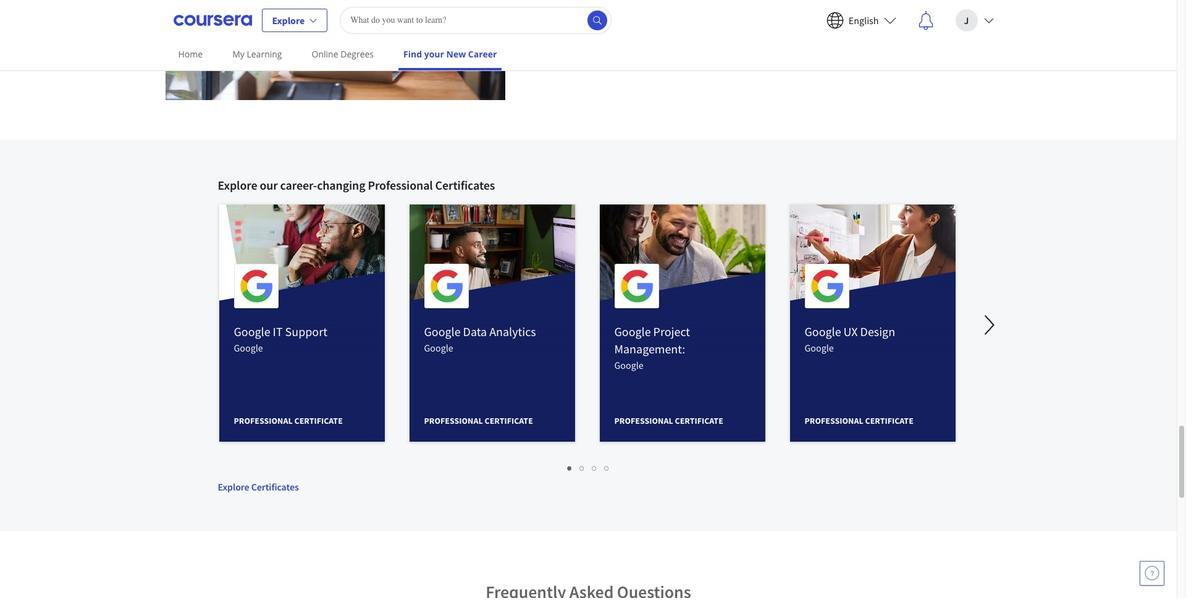 Task type: describe. For each thing, give the bounding box(es) containing it.
my learning
[[233, 48, 282, 60]]

google down google data analytics link
[[424, 342, 454, 354]]

explore our career-changing professional certificates
[[218, 178, 495, 193]]

support
[[285, 324, 328, 340]]

google down management:
[[615, 359, 644, 372]]

online
[[312, 48, 338, 60]]

online degrees
[[312, 48, 374, 60]]

google data analytics link
[[424, 324, 536, 340]]

google project management: google
[[615, 324, 690, 372]]

help center image
[[1145, 566, 1160, 581]]

j button
[[946, 0, 1004, 40]]

certificate for analytics
[[485, 416, 533, 427]]

next slide image
[[975, 311, 1005, 340]]

it
[[273, 324, 283, 340]]

google project management: link
[[615, 324, 690, 357]]

professional for google it support
[[234, 416, 293, 427]]

list inside career academy - gateway certificates carousel element
[[218, 461, 960, 476]]

find your new career
[[404, 48, 497, 60]]

professional certificate for management:
[[615, 416, 724, 427]]

explore for explore our career-changing professional certificates
[[218, 178, 257, 193]]

find your new career link
[[399, 40, 502, 70]]

1 button
[[564, 461, 576, 476]]

analytics
[[490, 324, 536, 340]]

google down google ux design link
[[805, 342, 834, 354]]

design
[[861, 324, 896, 340]]

career academy - gateway certificates carousel element
[[212, 140, 1187, 538]]

google left it
[[234, 324, 271, 340]]

professional for google data analytics
[[424, 416, 483, 427]]

coursera image
[[173, 10, 252, 30]]

english
[[849, 14, 879, 26]]

3 button
[[589, 461, 601, 476]]

professional certificate for support
[[234, 416, 343, 427]]

professional for google ux design
[[805, 416, 864, 427]]

home
[[178, 48, 203, 60]]

career
[[468, 48, 497, 60]]

our
[[260, 178, 278, 193]]

data
[[463, 324, 487, 340]]

project
[[654, 324, 690, 340]]

j
[[965, 14, 969, 26]]

google ux design google
[[805, 324, 896, 354]]

0 vertical spatial certificates
[[436, 178, 495, 193]]

explore certificates
[[218, 481, 299, 493]]

my learning link
[[228, 40, 287, 68]]

google it support google
[[234, 324, 328, 354]]

explore certificates link
[[218, 449, 960, 495]]

3
[[592, 463, 597, 474]]

google ux design link
[[805, 324, 896, 340]]



Task type: locate. For each thing, give the bounding box(es) containing it.
4 button
[[601, 461, 613, 476]]

ux
[[844, 324, 858, 340]]

1 vertical spatial certificates
[[251, 481, 299, 493]]

0 horizontal spatial certificates
[[251, 481, 299, 493]]

career-
[[280, 178, 317, 193]]

find
[[404, 48, 422, 60]]

professional certificate for analytics
[[424, 416, 533, 427]]

certificate for management:
[[675, 416, 724, 427]]

google down google it support 'link'
[[234, 342, 263, 354]]

professional certificate for design
[[805, 416, 914, 427]]

google
[[234, 324, 271, 340], [424, 324, 461, 340], [615, 324, 651, 340], [805, 324, 842, 340], [234, 342, 263, 354], [424, 342, 454, 354], [805, 342, 834, 354], [615, 359, 644, 372]]

1 vertical spatial explore
[[218, 178, 257, 193]]

google it support link
[[234, 324, 328, 340]]

google data analytics google
[[424, 324, 536, 354]]

professional certificate
[[234, 416, 343, 427], [424, 416, 533, 427], [615, 416, 724, 427], [805, 416, 914, 427]]

explore inside popup button
[[272, 14, 305, 26]]

english button
[[817, 0, 906, 40]]

learning
[[247, 48, 282, 60]]

certificate
[[295, 416, 343, 427], [485, 416, 533, 427], [675, 416, 724, 427], [866, 416, 914, 427]]

changing
[[317, 178, 366, 193]]

list containing 1
[[218, 461, 960, 476]]

my
[[233, 48, 245, 60]]

online degrees link
[[307, 40, 379, 68]]

degrees
[[341, 48, 374, 60]]

4
[[605, 463, 610, 474]]

2
[[580, 463, 585, 474]]

professional for google project management:
[[615, 416, 674, 427]]

1
[[568, 463, 573, 474]]

management:
[[615, 341, 686, 357]]

professional
[[368, 178, 433, 193], [234, 416, 293, 427], [424, 416, 483, 427], [615, 416, 674, 427], [805, 416, 864, 427]]

explore
[[272, 14, 305, 26], [218, 178, 257, 193], [218, 481, 249, 493]]

your
[[424, 48, 444, 60]]

2 professional certificate from the left
[[424, 416, 533, 427]]

4 certificate from the left
[[866, 416, 914, 427]]

2 certificate from the left
[[485, 416, 533, 427]]

certificate for design
[[866, 416, 914, 427]]

4 professional certificate from the left
[[805, 416, 914, 427]]

certificate for support
[[295, 416, 343, 427]]

certificates
[[436, 178, 495, 193], [251, 481, 299, 493]]

google left data on the bottom of page
[[424, 324, 461, 340]]

3 professional certificate from the left
[[615, 416, 724, 427]]

What do you want to learn? text field
[[340, 6, 612, 34]]

3 certificate from the left
[[675, 416, 724, 427]]

2 button
[[576, 461, 589, 476]]

home link
[[173, 40, 208, 68]]

explore button
[[262, 8, 328, 32]]

explore for explore
[[272, 14, 305, 26]]

1 certificate from the left
[[295, 416, 343, 427]]

list
[[218, 461, 960, 476]]

1 professional certificate from the left
[[234, 416, 343, 427]]

1 horizontal spatial certificates
[[436, 178, 495, 193]]

explore for explore certificates
[[218, 481, 249, 493]]

new
[[447, 48, 466, 60]]

2 vertical spatial explore
[[218, 481, 249, 493]]

google up management:
[[615, 324, 651, 340]]

0 vertical spatial explore
[[272, 14, 305, 26]]

None search field
[[340, 6, 612, 34]]

google left ux
[[805, 324, 842, 340]]



Task type: vqa. For each thing, say whether or not it's contained in the screenshot.
4 button
yes



